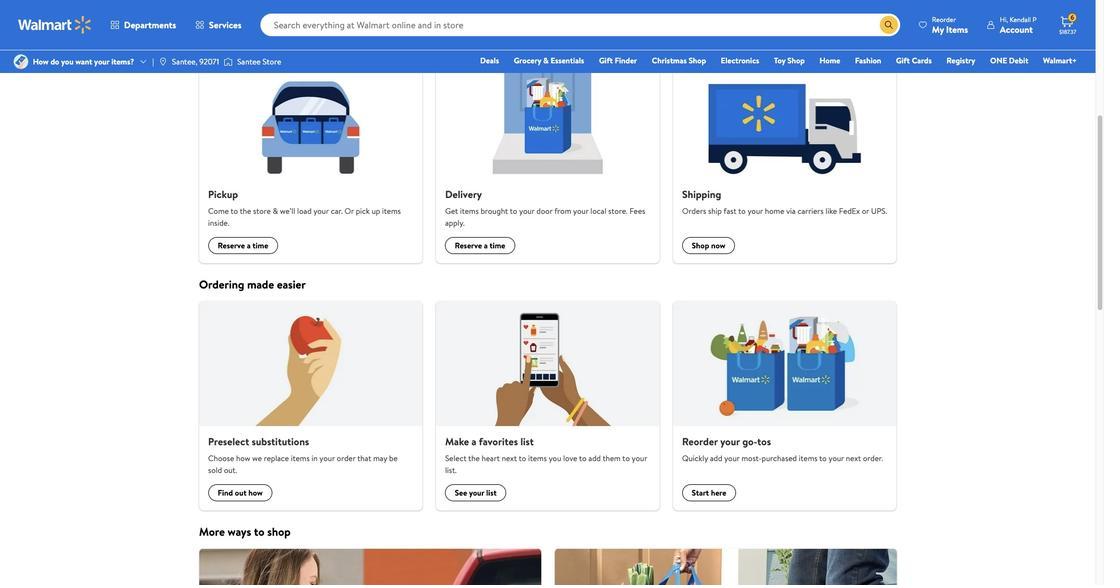 Task type: locate. For each thing, give the bounding box(es) containing it.
your right in
[[320, 453, 335, 464]]

1 horizontal spatial order
[[337, 453, 356, 464]]

0 horizontal spatial order
[[291, 29, 318, 45]]

debit
[[1009, 55, 1028, 66]]

one debit
[[990, 55, 1028, 66]]

to right the 'love'
[[579, 453, 587, 464]]

christmas shop link
[[647, 54, 711, 67]]

santee, 92071
[[172, 56, 219, 67]]

2 horizontal spatial  image
[[224, 56, 233, 67]]

order right get
[[291, 29, 318, 45]]

|
[[152, 56, 154, 67]]

time
[[253, 240, 268, 251], [490, 240, 505, 251]]

how left we
[[236, 453, 250, 464]]

items
[[382, 206, 401, 217], [460, 206, 479, 217], [291, 453, 310, 464], [528, 453, 547, 464], [799, 453, 818, 464]]

2 vertical spatial list
[[192, 549, 903, 585]]

gift for gift finder
[[599, 55, 613, 66]]

pickup
[[208, 187, 238, 201]]

1 reserve from the left
[[218, 240, 245, 251]]

gift left the finder at the top
[[599, 55, 613, 66]]

1 list from the top
[[192, 54, 903, 263]]

1 horizontal spatial add
[[710, 453, 722, 464]]

list.
[[445, 465, 457, 476]]

items right purchased on the right bottom
[[799, 453, 818, 464]]

1 horizontal spatial list
[[520, 435, 534, 449]]

your left car.
[[313, 206, 329, 217]]

time inside pickup list item
[[253, 240, 268, 251]]

next inside reorder your go-tos quickly add your most-purchased items to your next order.
[[846, 453, 861, 464]]

1 horizontal spatial the
[[468, 453, 480, 464]]

1 vertical spatial ways
[[228, 524, 251, 540]]

your inside "make a favorites list select the heart next to items you love to add them to your list."
[[632, 453, 647, 464]]

reorder inside reorder your go-tos quickly add your most-purchased items to your next order.
[[682, 435, 718, 449]]

 image
[[14, 54, 28, 69], [224, 56, 233, 67], [158, 57, 168, 66]]

92071
[[199, 56, 219, 67]]

0 horizontal spatial reserve
[[218, 240, 245, 251]]

$187.37
[[1059, 28, 1076, 36]]

out
[[235, 488, 247, 499]]

heart
[[482, 453, 500, 464]]

6 $187.37
[[1059, 13, 1076, 36]]

& left we'll
[[273, 206, 278, 217]]

time down brought
[[490, 240, 505, 251]]

store
[[253, 206, 271, 217]]

ways right 3
[[208, 29, 231, 45]]

services
[[209, 19, 242, 31]]

items right get
[[460, 206, 479, 217]]

you inside "make a favorites list select the heart next to items you love to add them to your list."
[[549, 453, 561, 464]]

0 horizontal spatial gift
[[599, 55, 613, 66]]

2 horizontal spatial a
[[484, 240, 488, 251]]

2 reserve from the left
[[455, 240, 482, 251]]

list
[[192, 54, 903, 263], [192, 301, 903, 511], [192, 549, 903, 585]]

2 list item from the left
[[548, 549, 903, 585]]

0 vertical spatial ways
[[208, 29, 231, 45]]

a
[[247, 240, 251, 251], [484, 240, 488, 251], [472, 435, 476, 449]]

ways for 3
[[208, 29, 231, 45]]

0 horizontal spatial list
[[486, 488, 497, 499]]

2 reserve a time from the left
[[455, 240, 505, 251]]

1 horizontal spatial you
[[549, 453, 561, 464]]

1 vertical spatial reorder
[[682, 435, 718, 449]]

door
[[537, 206, 553, 217]]

time for delivery
[[490, 240, 505, 251]]

list
[[520, 435, 534, 449], [486, 488, 497, 499]]

 image left how
[[14, 54, 28, 69]]

0 horizontal spatial reorder
[[682, 435, 718, 449]]

1 vertical spatial you
[[549, 453, 561, 464]]

grocery & essentials link
[[509, 54, 589, 67]]

reserve a time inside delivery list item
[[455, 240, 505, 251]]

to right purchased on the right bottom
[[819, 453, 827, 464]]

1 horizontal spatial time
[[490, 240, 505, 251]]

that
[[357, 453, 371, 464]]

account
[[1000, 23, 1033, 35]]

orders
[[682, 206, 706, 217]]

to inside reorder your go-tos quickly add your most-purchased items to your next order.
[[819, 453, 827, 464]]

choose
[[208, 453, 234, 464]]

make
[[445, 435, 469, 449]]

ways right more
[[228, 524, 251, 540]]

walmart image
[[18, 16, 92, 34]]

0 vertical spatial list
[[520, 435, 534, 449]]

santee
[[237, 56, 261, 67]]

shop right toy
[[787, 55, 805, 66]]

2 add from the left
[[710, 453, 722, 464]]

how
[[236, 453, 250, 464], [248, 488, 263, 499]]

1 vertical spatial list
[[486, 488, 497, 499]]

reorder your go-tos quickly add your most-purchased items to your next order.
[[682, 435, 883, 464]]

2 time from the left
[[490, 240, 505, 251]]

a inside "make a favorites list select the heart next to items you love to add them to your list."
[[472, 435, 476, 449]]

1 reserve a time from the left
[[218, 240, 268, 251]]

ways for more
[[228, 524, 251, 540]]

your left most-
[[724, 453, 740, 464]]

deals link
[[475, 54, 504, 67]]

make a favorites list select the heart next to items you love to add them to your list.
[[445, 435, 647, 476]]

1 horizontal spatial reserve
[[455, 240, 482, 251]]

& right the grocery
[[543, 55, 549, 66]]

you left the 'love'
[[549, 453, 561, 464]]

reorder inside reorder my items
[[932, 14, 956, 24]]

registry
[[947, 55, 975, 66]]

next right heart
[[502, 453, 517, 464]]

order left that
[[337, 453, 356, 464]]

 image for how do you want your items?
[[14, 54, 28, 69]]

list right see
[[486, 488, 497, 499]]

add right quickly
[[710, 453, 722, 464]]

2 list from the top
[[192, 301, 903, 511]]

time down store
[[253, 240, 268, 251]]

to inside delivery get items brought to your door from your local store. fees apply.
[[510, 206, 517, 217]]

to inside "shipping orders ship fast to your home via carriers like fedex or ups."
[[738, 206, 746, 217]]

how right out
[[248, 488, 263, 499]]

to right brought
[[510, 206, 517, 217]]

0 horizontal spatial a
[[247, 240, 251, 251]]

gift left cards at the top right of page
[[896, 55, 910, 66]]

reorder up quickly
[[682, 435, 718, 449]]

1 horizontal spatial reorder
[[932, 14, 956, 24]]

time inside delivery list item
[[490, 240, 505, 251]]

1 vertical spatial order
[[337, 453, 356, 464]]

reserve down inside.
[[218, 240, 245, 251]]

0 horizontal spatial reserve a time
[[218, 240, 268, 251]]

the inside "make a favorites list select the heart next to items you love to add them to your list."
[[468, 453, 480, 464]]

the left store
[[240, 206, 251, 217]]

reserve down apply.
[[455, 240, 482, 251]]

next left order.
[[846, 453, 861, 464]]

reorder for your
[[682, 435, 718, 449]]

shipping orders ship fast to your home via carriers like fedex or ups.
[[682, 187, 887, 217]]

preselect substitutions choose how we replace items in your order that may be sold out.
[[208, 435, 398, 476]]

you right do
[[61, 56, 74, 67]]

add left them
[[588, 453, 601, 464]]

fast
[[724, 206, 737, 217]]

gift cards
[[896, 55, 932, 66]]

0 horizontal spatial add
[[588, 453, 601, 464]]

next inside "make a favorites list select the heart next to items you love to add them to your list."
[[502, 453, 517, 464]]

2 gift from the left
[[896, 55, 910, 66]]

1 time from the left
[[253, 240, 268, 251]]

them
[[603, 453, 621, 464]]

order inside preselect substitutions choose how we replace items in your order that may be sold out.
[[337, 453, 356, 464]]

reserve a time inside pickup list item
[[218, 240, 268, 251]]

0 vertical spatial the
[[240, 206, 251, 217]]

in
[[312, 453, 318, 464]]

2 next from the left
[[846, 453, 861, 464]]

1 horizontal spatial next
[[846, 453, 861, 464]]

1 horizontal spatial  image
[[158, 57, 168, 66]]

1 horizontal spatial reserve a time
[[455, 240, 505, 251]]

reserve a time
[[218, 240, 268, 251], [455, 240, 505, 251]]

essentials
[[551, 55, 584, 66]]

how inside preselect substitutions choose how we replace items in your order that may be sold out.
[[236, 453, 250, 464]]

0 vertical spatial list
[[192, 54, 903, 263]]

list item
[[192, 549, 548, 585], [548, 549, 903, 585]]

toy
[[774, 55, 786, 66]]

your left home
[[748, 206, 763, 217]]

shipping
[[682, 187, 721, 201]]

gift cards link
[[891, 54, 937, 67]]

reorder up registry link on the right of the page
[[932, 14, 956, 24]]

a inside delivery list item
[[484, 240, 488, 251]]

more ways to shop
[[199, 524, 291, 540]]

electronics
[[721, 55, 759, 66]]

pick
[[356, 206, 370, 217]]

we'll
[[280, 206, 295, 217]]

3 list from the top
[[192, 549, 903, 585]]

gift finder link
[[594, 54, 642, 67]]

1 next from the left
[[502, 453, 517, 464]]

1 horizontal spatial gift
[[896, 55, 910, 66]]

0 horizontal spatial  image
[[14, 54, 28, 69]]

shop left now
[[692, 240, 709, 251]]

fedex
[[839, 206, 860, 217]]

0 horizontal spatial next
[[502, 453, 517, 464]]

reserve inside pickup list item
[[218, 240, 245, 251]]

a up ordering made easier
[[247, 240, 251, 251]]

Search search field
[[260, 14, 900, 36]]

sold
[[208, 465, 222, 476]]

or
[[862, 206, 869, 217]]

1 vertical spatial &
[[273, 206, 278, 217]]

store
[[263, 56, 281, 67]]

1 vertical spatial how
[[248, 488, 263, 499]]

items inside preselect substitutions choose how we replace items in your order that may be sold out.
[[291, 453, 310, 464]]

want
[[75, 56, 92, 67]]

list right the favorites
[[520, 435, 534, 449]]

a inside pickup list item
[[247, 240, 251, 251]]

3 ways to get your order
[[199, 29, 318, 45]]

to right them
[[622, 453, 630, 464]]

 image for santee store
[[224, 56, 233, 67]]

items left in
[[291, 453, 310, 464]]

 image right 92071
[[224, 56, 233, 67]]

reorder your go-tos list item
[[666, 301, 903, 511]]

time for pickup
[[253, 240, 268, 251]]

1 add from the left
[[588, 453, 601, 464]]

find out how
[[218, 488, 263, 499]]

1 vertical spatial the
[[468, 453, 480, 464]]

&
[[543, 55, 549, 66], [273, 206, 278, 217]]

how
[[33, 56, 49, 67]]

0 horizontal spatial you
[[61, 56, 74, 67]]

list containing pickup
[[192, 54, 903, 263]]

reserve inside delivery list item
[[455, 240, 482, 251]]

items inside pickup come to the store & we'll load your car. or pick up items inside.
[[382, 206, 401, 217]]

shop right christmas
[[689, 55, 706, 66]]

1 vertical spatial list
[[192, 301, 903, 511]]

the
[[240, 206, 251, 217], [468, 453, 480, 464]]

your left local
[[573, 206, 589, 217]]

0 horizontal spatial the
[[240, 206, 251, 217]]

& inside pickup come to the store & we'll load your car. or pick up items inside.
[[273, 206, 278, 217]]

1 gift from the left
[[599, 55, 613, 66]]

a right make
[[472, 435, 476, 449]]

to right "come"
[[231, 206, 238, 217]]

0 horizontal spatial time
[[253, 240, 268, 251]]

1 horizontal spatial &
[[543, 55, 549, 66]]

ship
[[708, 206, 722, 217]]

reserve a time down apply.
[[455, 240, 505, 251]]

the left heart
[[468, 453, 480, 464]]

add inside "make a favorites list select the heart next to items you love to add them to your list."
[[588, 453, 601, 464]]

0 vertical spatial how
[[236, 453, 250, 464]]

the inside pickup come to the store & we'll load your car. or pick up items inside.
[[240, 206, 251, 217]]

p
[[1033, 14, 1037, 24]]

items right up
[[382, 206, 401, 217]]

a down brought
[[484, 240, 488, 251]]

grocery
[[514, 55, 541, 66]]

0 vertical spatial you
[[61, 56, 74, 67]]

brought
[[481, 206, 508, 217]]

home
[[820, 55, 840, 66]]

your right them
[[632, 453, 647, 464]]

0 vertical spatial reorder
[[932, 14, 956, 24]]

to right fast
[[738, 206, 746, 217]]

christmas shop
[[652, 55, 706, 66]]

items left the 'love'
[[528, 453, 547, 464]]

0 horizontal spatial &
[[273, 206, 278, 217]]

ordering
[[199, 277, 244, 292]]

 image right the |
[[158, 57, 168, 66]]

quickly
[[682, 453, 708, 464]]

shop for toy shop
[[787, 55, 805, 66]]

to right heart
[[519, 453, 526, 464]]

shop inside 'link'
[[787, 55, 805, 66]]

here
[[711, 488, 726, 499]]

reserve a time down inside.
[[218, 240, 268, 251]]

1 horizontal spatial a
[[472, 435, 476, 449]]

reorder for my
[[932, 14, 956, 24]]

add
[[588, 453, 601, 464], [710, 453, 722, 464]]

now
[[711, 240, 725, 251]]

more
[[199, 524, 225, 540]]



Task type: describe. For each thing, give the bounding box(es) containing it.
do
[[50, 56, 59, 67]]

shipping list item
[[666, 54, 903, 263]]

reserve a time for pickup
[[218, 240, 268, 251]]

to inside pickup come to the store & we'll load your car. or pick up items inside.
[[231, 206, 238, 217]]

my
[[932, 23, 944, 35]]

a for delivery
[[484, 240, 488, 251]]

from
[[554, 206, 571, 217]]

get
[[247, 29, 264, 45]]

list for get
[[192, 54, 903, 263]]

see
[[455, 488, 467, 499]]

easier
[[277, 277, 306, 292]]

reserve for pickup
[[218, 240, 245, 251]]

substitutions
[[252, 435, 309, 449]]

3
[[199, 29, 205, 45]]

local
[[590, 206, 606, 217]]

items
[[946, 23, 968, 35]]

find
[[218, 488, 233, 499]]

add inside reorder your go-tos quickly add your most-purchased items to your next order.
[[710, 453, 722, 464]]

made
[[247, 277, 274, 292]]

6
[[1071, 13, 1074, 22]]

a for pickup
[[247, 240, 251, 251]]

your right get
[[267, 29, 288, 45]]

start
[[692, 488, 709, 499]]

walmart+
[[1043, 55, 1077, 66]]

most-
[[742, 453, 762, 464]]

favorites
[[479, 435, 518, 449]]

kendall
[[1010, 14, 1031, 24]]

0 vertical spatial &
[[543, 55, 549, 66]]

carriers
[[798, 206, 824, 217]]

come
[[208, 206, 229, 217]]

how do you want your items?
[[33, 56, 134, 67]]

order.
[[863, 453, 883, 464]]

your inside preselect substitutions choose how we replace items in your order that may be sold out.
[[320, 453, 335, 464]]

reserve a time for delivery
[[455, 240, 505, 251]]

cards
[[912, 55, 932, 66]]

your inside "shipping orders ship fast to your home via carriers like fedex or ups."
[[748, 206, 763, 217]]

start here
[[692, 488, 726, 499]]

replace
[[264, 453, 289, 464]]

select
[[445, 453, 467, 464]]

search icon image
[[884, 20, 894, 29]]

items?
[[111, 56, 134, 67]]

your inside pickup come to the store & we'll load your car. or pick up items inside.
[[313, 206, 329, 217]]

pickup list item
[[192, 54, 429, 263]]

store.
[[608, 206, 628, 217]]

shop
[[267, 524, 291, 540]]

home link
[[814, 54, 845, 67]]

list for shop
[[192, 549, 903, 585]]

delivery get items brought to your door from your local store. fees apply.
[[445, 187, 645, 229]]

services button
[[186, 11, 251, 39]]

purchased
[[762, 453, 797, 464]]

 image for santee, 92071
[[158, 57, 168, 66]]

santee,
[[172, 56, 197, 67]]

fashion
[[855, 55, 881, 66]]

delivery list item
[[429, 54, 666, 263]]

reserve for delivery
[[455, 240, 482, 251]]

gift finder
[[599, 55, 637, 66]]

tos
[[757, 435, 771, 449]]

fees
[[630, 206, 645, 217]]

shop now
[[692, 240, 725, 251]]

out.
[[224, 465, 237, 476]]

toy shop link
[[769, 54, 810, 67]]

items inside "make a favorites list select the heart next to items you love to add them to your list."
[[528, 453, 547, 464]]

your right want
[[94, 56, 109, 67]]

gift for gift cards
[[896, 55, 910, 66]]

load
[[297, 206, 312, 217]]

toy shop
[[774, 55, 805, 66]]

your left order.
[[829, 453, 844, 464]]

go-
[[742, 435, 757, 449]]

your left go-
[[720, 435, 740, 449]]

to left shop
[[254, 524, 265, 540]]

list containing preselect substitutions
[[192, 301, 903, 511]]

registry link
[[941, 54, 981, 67]]

deals
[[480, 55, 499, 66]]

car.
[[331, 206, 343, 217]]

walmart+ link
[[1038, 54, 1082, 67]]

electronics link
[[716, 54, 764, 67]]

santee store
[[237, 56, 281, 67]]

preselect substitutions list item
[[192, 301, 429, 511]]

grocery & essentials
[[514, 55, 584, 66]]

christmas
[[652, 55, 687, 66]]

reorder my items
[[932, 14, 968, 35]]

one
[[990, 55, 1007, 66]]

shop for christmas shop
[[689, 55, 706, 66]]

delivery
[[445, 187, 482, 201]]

0 vertical spatial order
[[291, 29, 318, 45]]

home
[[765, 206, 784, 217]]

love
[[563, 453, 577, 464]]

we
[[252, 453, 262, 464]]

1 list item from the left
[[192, 549, 548, 585]]

shop inside shipping list item
[[692, 240, 709, 251]]

one debit link
[[985, 54, 1034, 67]]

to left get
[[234, 29, 245, 45]]

items inside reorder your go-tos quickly add your most-purchased items to your next order.
[[799, 453, 818, 464]]

your right see
[[469, 488, 484, 499]]

up
[[372, 206, 380, 217]]

be
[[389, 453, 398, 464]]

items inside delivery get items brought to your door from your local store. fees apply.
[[460, 206, 479, 217]]

fashion link
[[850, 54, 886, 67]]

preselect
[[208, 435, 249, 449]]

ordering made easier
[[199, 277, 306, 292]]

list inside "make a favorites list select the heart next to items you love to add them to your list."
[[520, 435, 534, 449]]

hi, kendall p account
[[1000, 14, 1037, 35]]

your left door
[[519, 206, 535, 217]]

finder
[[615, 55, 637, 66]]

ups.
[[871, 206, 887, 217]]

Walmart Site-Wide search field
[[260, 14, 900, 36]]

like
[[826, 206, 837, 217]]

make a favorites list list item
[[429, 301, 666, 511]]



Task type: vqa. For each thing, say whether or not it's contained in the screenshot.
topmost MONROE,
no



